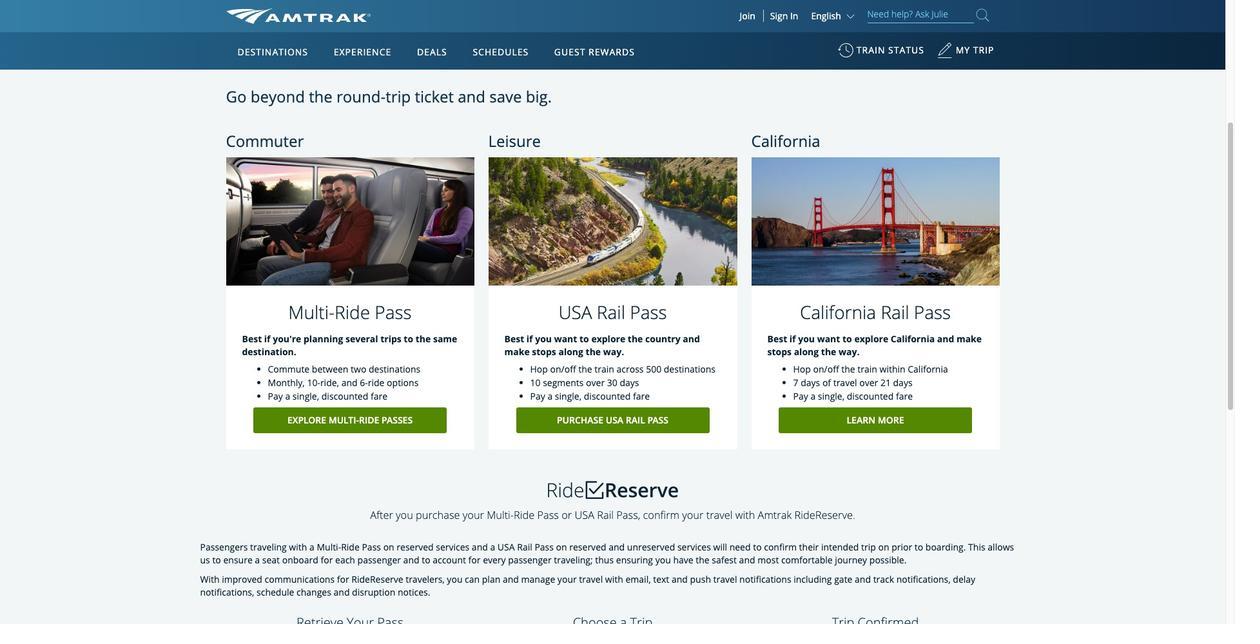 Task type: locate. For each thing, give the bounding box(es) containing it.
days right the 7
[[801, 377, 821, 389]]

discounted down 30
[[584, 390, 631, 403]]

improved
[[222, 573, 262, 586]]

1 horizontal spatial destinations
[[664, 363, 716, 375]]

0 horizontal spatial trip
[[386, 86, 411, 107]]

1 horizontal spatial with
[[605, 573, 624, 586]]

1 way. from the left
[[604, 346, 624, 358]]

travel up will
[[707, 508, 733, 523]]

train up 30
[[595, 363, 615, 375]]

rail up 'manage'
[[517, 541, 533, 553]]

explore down usa rail pass
[[592, 333, 626, 345]]

with inside the with improved communications for ridereserve travelers, you can plan and manage your travel with email, text and push travel notifications including gate and track notifications, delay notifications, schedule changes and disruption notices.
[[605, 573, 624, 586]]

confirm
[[643, 508, 680, 523], [764, 541, 797, 553]]

single, down of
[[818, 390, 845, 403]]

country
[[646, 333, 681, 345]]

2 hop from the left
[[794, 363, 811, 375]]

hop up 10
[[530, 363, 548, 375]]

prior
[[892, 541, 913, 553]]

you inside the with improved communications for ridereserve travelers, you can plan and manage your travel with email, text and push travel notifications including gate and track notifications, delay notifications, schedule changes and disruption notices.
[[447, 573, 463, 586]]

2 on from the left
[[556, 541, 567, 553]]

3 discounted from the left
[[847, 390, 894, 403]]

passenger up ridereserve
[[358, 554, 401, 566]]

pay down monthly,
[[268, 390, 283, 403]]

way. up across
[[604, 346, 624, 358]]

trips
[[381, 333, 402, 345]]

between
[[312, 363, 349, 375]]

confirm right pass,
[[643, 508, 680, 523]]

if for california rail pass
[[790, 333, 796, 345]]

3 single, from the left
[[818, 390, 845, 403]]

2 fare from the left
[[633, 390, 650, 403]]

banner
[[0, 0, 1226, 298]]

0 horizontal spatial best
[[242, 333, 262, 345]]

to right the "trips"
[[404, 333, 413, 345]]

along up the 7
[[794, 346, 819, 358]]

1 explore from the left
[[592, 333, 626, 345]]

1 vertical spatial trip
[[862, 541, 876, 553]]

single, down segments
[[555, 390, 582, 403]]

to up most
[[753, 541, 762, 553]]

guest rewards
[[554, 46, 635, 58]]

1 horizontal spatial way.
[[839, 346, 860, 358]]

over left 30
[[586, 377, 605, 389]]

you're
[[273, 333, 301, 345]]

1 horizontal spatial make
[[957, 333, 982, 345]]

for
[[321, 554, 333, 566], [469, 554, 481, 566], [337, 573, 349, 586]]

options
[[387, 377, 419, 389]]

2 horizontal spatial fare
[[896, 390, 913, 403]]

1 horizontal spatial stops
[[768, 346, 792, 358]]

push
[[690, 573, 711, 586]]

2 want from the left
[[818, 333, 841, 345]]

1 horizontal spatial confirm
[[764, 541, 797, 553]]

communications
[[265, 573, 335, 586]]

more
[[878, 414, 904, 426]]

1 vertical spatial ride
[[514, 508, 535, 523]]

trip left ticket
[[386, 86, 411, 107]]

1 hop from the left
[[530, 363, 548, 375]]

trip inside the passengers traveling with a multi-ride pass on reserved services and a usa rail pass on reserved and unreserved services will need to confirm their intended trip on prior to boarding. this allows us to ensure a seat onboard for each passenger and to account for every passenger traveling; thus ensuring you have the safest and most comfortable journey possible.
[[862, 541, 876, 553]]

with left 'amtrak'
[[736, 508, 755, 523]]

0 horizontal spatial destinations
[[369, 363, 421, 375]]

0 horizontal spatial way.
[[604, 346, 624, 358]]

0 vertical spatial with
[[736, 508, 755, 523]]

2 horizontal spatial days
[[894, 377, 913, 389]]

2 passenger from the left
[[508, 554, 552, 566]]

single, inside best if you want to explore the country and make stops along the way. hop on/off the train across 500 destinations 10 segments over 30 days pay a single, discounted fare
[[555, 390, 582, 403]]

beyond
[[251, 86, 305, 107]]

want for california rail pass
[[818, 333, 841, 345]]

california
[[752, 130, 821, 151], [800, 300, 877, 324], [891, 333, 935, 345], [908, 363, 949, 375]]

0 horizontal spatial hop
[[530, 363, 548, 375]]

multi- inside the passengers traveling with a multi-ride pass on reserved services and a usa rail pass on reserved and unreserved services will need to confirm their intended trip on prior to boarding. this allows us to ensure a seat onboard for each passenger and to account for every passenger traveling; thus ensuring you have the safest and most comfortable journey possible.
[[317, 541, 341, 553]]

gate
[[835, 573, 853, 586]]

3 best from the left
[[768, 333, 788, 345]]

2 horizontal spatial best
[[768, 333, 788, 345]]

the right 'have'
[[696, 554, 710, 566]]

1 vertical spatial make
[[505, 346, 530, 358]]

purchase usa rail pass link
[[516, 408, 710, 434]]

30
[[607, 377, 618, 389]]

1 horizontal spatial fare
[[633, 390, 650, 403]]

reserved up traveling;
[[570, 541, 607, 553]]

to inside best if you want to explore california and make stops along the way. hop on/off the train within california 7 days of travel over 21 days pay a single, discounted fare
[[843, 333, 852, 345]]

best for california rail pass
[[768, 333, 788, 345]]

multi- up each
[[317, 541, 341, 553]]

if for multi-ride pass
[[264, 333, 271, 345]]

over inside best if you want to explore the country and make stops along the way. hop on/off the train across 500 destinations 10 segments over 30 days pay a single, discounted fare
[[586, 377, 605, 389]]

discounted down ride,
[[322, 390, 368, 403]]

want inside best if you want to explore california and make stops along the way. hop on/off the train within california 7 days of travel over 21 days pay a single, discounted fare
[[818, 333, 841, 345]]

0 vertical spatial trip
[[386, 86, 411, 107]]

1 on/off from the left
[[550, 363, 576, 375]]

along
[[559, 346, 584, 358], [794, 346, 819, 358]]

travel right of
[[834, 377, 857, 389]]

confirm up most
[[764, 541, 797, 553]]

make inside best if you want to explore the country and make stops along the way. hop on/off the train across 500 destinations 10 segments over 30 days pay a single, discounted fare
[[505, 346, 530, 358]]

2 single, from the left
[[555, 390, 582, 403]]

1 over from the left
[[586, 377, 605, 389]]

single, down "10-"
[[293, 390, 319, 403]]

single, inside best if you're planning several trips to the same destination. commute between two destinations monthly, 10-ride, and 6-ride options pay a single, discounted fare
[[293, 390, 319, 403]]

your
[[463, 508, 484, 523], [682, 508, 704, 523], [558, 573, 577, 586]]

best inside best if you're planning several trips to the same destination. commute between two destinations monthly, 10-ride, and 6-ride options pay a single, discounted fare
[[242, 333, 262, 345]]

1 horizontal spatial if
[[527, 333, 533, 345]]

2 on/off from the left
[[814, 363, 839, 375]]

ride for with
[[341, 541, 360, 553]]

if inside best if you're planning several trips to the same destination. commute between two destinations monthly, 10-ride, and 6-ride options pay a single, discounted fare
[[264, 333, 271, 345]]

train status link
[[838, 38, 925, 70]]

you down unreserved on the right bottom of the page
[[656, 554, 671, 566]]

3 fare from the left
[[896, 390, 913, 403]]

single, for usa rail pass
[[555, 390, 582, 403]]

2 horizontal spatial pay
[[794, 390, 809, 403]]

if up the 7
[[790, 333, 796, 345]]

explore multi-ride passes
[[288, 414, 413, 426]]

2 way. from the left
[[839, 346, 860, 358]]

1 horizontal spatial services
[[678, 541, 711, 553]]

single, inside best if you want to explore california and make stops along the way. hop on/off the train within california 7 days of travel over 21 days pay a single, discounted fare
[[818, 390, 845, 403]]

notifications, down prior
[[897, 573, 951, 586]]

ride inside the passengers traveling with a multi-ride pass on reserved services and a usa rail pass on reserved and unreserved services will need to confirm their intended trip on prior to boarding. this allows us to ensure a seat onboard for each passenger and to account for every passenger traveling; thus ensuring you have the safest and most comfortable journey possible.
[[341, 541, 360, 553]]

fare inside best if you're planning several trips to the same destination. commute between two destinations monthly, 10-ride, and 6-ride options pay a single, discounted fare
[[371, 390, 388, 403]]

your up 'have'
[[682, 508, 704, 523]]

0 horizontal spatial discounted
[[322, 390, 368, 403]]

Please enter your search item search field
[[868, 6, 974, 23]]

you right after
[[396, 508, 413, 523]]

pay inside best if you want to explore california and make stops along the way. hop on/off the train within california 7 days of travel over 21 days pay a single, discounted fare
[[794, 390, 809, 403]]

best inside best if you want to explore california and make stops along the way. hop on/off the train within california 7 days of travel over 21 days pay a single, discounted fare
[[768, 333, 788, 345]]

1 horizontal spatial for
[[337, 573, 349, 586]]

0 vertical spatial notifications,
[[897, 573, 951, 586]]

you inside the passengers traveling with a multi-ride pass on reserved services and a usa rail pass on reserved and unreserved services will need to confirm their intended trip on prior to boarding. this allows us to ensure a seat onboard for each passenger and to account for every passenger traveling; thus ensuring you have the safest and most comfortable journey possible.
[[656, 554, 671, 566]]

1 horizontal spatial days
[[801, 377, 821, 389]]

monthly,
[[268, 377, 305, 389]]

you left can
[[447, 573, 463, 586]]

fare inside best if you want to explore california and make stops along the way. hop on/off the train within california 7 days of travel over 21 days pay a single, discounted fare
[[896, 390, 913, 403]]

0 horizontal spatial days
[[620, 377, 639, 389]]

multi- up planning
[[289, 300, 335, 324]]

best inside best if you want to explore the country and make stops along the way. hop on/off the train across 500 destinations 10 segments over 30 days pay a single, discounted fare
[[505, 333, 524, 345]]

way. down the california rail pass
[[839, 346, 860, 358]]

destinations
[[369, 363, 421, 375], [664, 363, 716, 375]]

have
[[674, 554, 694, 566]]

fare up more
[[896, 390, 913, 403]]

several
[[346, 333, 378, 345]]

explore down the california rail pass
[[855, 333, 889, 345]]

the up of
[[821, 346, 837, 358]]

save
[[490, 86, 522, 107]]

to down the california rail pass
[[843, 333, 852, 345]]

1 horizontal spatial your
[[558, 573, 577, 586]]

on/off inside best if you want to explore the country and make stops along the way. hop on/off the train across 500 destinations 10 segments over 30 days pay a single, discounted fare
[[550, 363, 576, 375]]

1 best from the left
[[242, 333, 262, 345]]

trip
[[974, 44, 995, 56]]

on
[[383, 541, 394, 553], [556, 541, 567, 553], [879, 541, 890, 553]]

0 horizontal spatial over
[[586, 377, 605, 389]]

if inside best if you want to explore california and make stops along the way. hop on/off the train within california 7 days of travel over 21 days pay a single, discounted fare
[[790, 333, 796, 345]]

on/off up of
[[814, 363, 839, 375]]

you up 10
[[535, 333, 552, 345]]

services up 'have'
[[678, 541, 711, 553]]

my
[[956, 44, 971, 56]]

stops
[[532, 346, 556, 358], [768, 346, 792, 358]]

2 over from the left
[[860, 377, 879, 389]]

10
[[530, 377, 541, 389]]

the left country
[[628, 333, 643, 345]]

status
[[889, 44, 925, 56]]

1 vertical spatial notifications,
[[200, 586, 254, 599]]

1 horizontal spatial hop
[[794, 363, 811, 375]]

train left within
[[858, 363, 878, 375]]

reserved
[[397, 541, 434, 553], [570, 541, 607, 553]]

fare down ride at the bottom of page
[[371, 390, 388, 403]]

2 vertical spatial ride
[[341, 541, 360, 553]]

explore inside best if you want to explore california and make stops along the way. hop on/off the train within california 7 days of travel over 21 days pay a single, discounted fare
[[855, 333, 889, 345]]

plan
[[482, 573, 501, 586]]

usa inside the passengers traveling with a multi-ride pass on reserved services and a usa rail pass on reserved and unreserved services will need to confirm their intended trip on prior to boarding. this allows us to ensure a seat onboard for each passenger and to account for every passenger traveling; thus ensuring you have the safest and most comfortable journey possible.
[[498, 541, 515, 553]]

destinations right '500'
[[664, 363, 716, 375]]

1 if from the left
[[264, 333, 271, 345]]

train
[[595, 363, 615, 375], [858, 363, 878, 375]]

ride up several
[[335, 300, 370, 324]]

2 along from the left
[[794, 346, 819, 358]]

single, for california rail pass
[[818, 390, 845, 403]]

sign in
[[771, 10, 799, 22]]

my trip
[[956, 44, 995, 56]]

0 horizontal spatial stops
[[532, 346, 556, 358]]

over
[[586, 377, 605, 389], [860, 377, 879, 389]]

along inside best if you want to explore the country and make stops along the way. hop on/off the train across 500 destinations 10 segments over 30 days pay a single, discounted fare
[[559, 346, 584, 358]]

multi-
[[289, 300, 335, 324], [487, 508, 514, 523], [317, 541, 341, 553]]

on up possible.
[[879, 541, 890, 553]]

0 horizontal spatial fare
[[371, 390, 388, 403]]

0 horizontal spatial with
[[289, 541, 307, 553]]

0 horizontal spatial on
[[383, 541, 394, 553]]

on up traveling;
[[556, 541, 567, 553]]

1 horizontal spatial on/off
[[814, 363, 839, 375]]

2 if from the left
[[527, 333, 533, 345]]

train inside best if you want to explore the country and make stops along the way. hop on/off the train across 500 destinations 10 segments over 30 days pay a single, discounted fare
[[595, 363, 615, 375]]

destinations button
[[232, 34, 313, 70]]

reserved up travelers,
[[397, 541, 434, 553]]

destination.
[[242, 346, 297, 358]]

text
[[653, 573, 670, 586]]

2 vertical spatial with
[[605, 573, 624, 586]]

you
[[535, 333, 552, 345], [799, 333, 815, 345], [396, 508, 413, 523], [656, 554, 671, 566], [447, 573, 463, 586]]

0 vertical spatial confirm
[[643, 508, 680, 523]]

to
[[404, 333, 413, 345], [580, 333, 589, 345], [843, 333, 852, 345], [753, 541, 762, 553], [915, 541, 924, 553], [212, 554, 221, 566], [422, 554, 431, 566]]

1 vertical spatial multi-
[[487, 508, 514, 523]]

deals
[[417, 46, 447, 58]]

discounted inside best if you want to explore california and make stops along the way. hop on/off the train within california 7 days of travel over 21 days pay a single, discounted fare
[[847, 390, 894, 403]]

disruption
[[352, 586, 396, 599]]

schedules link
[[468, 32, 534, 70]]

across
[[617, 363, 644, 375]]

best if you want to explore california and make stops along the way. hop on/off the train within california 7 days of travel over 21 days pay a single, discounted fare
[[768, 333, 982, 403]]

discounted for usa
[[584, 390, 631, 403]]

and inside best if you're planning several trips to the same destination. commute between two destinations monthly, 10-ride, and 6-ride options pay a single, discounted fare
[[342, 377, 358, 389]]

days down across
[[620, 377, 639, 389]]

with
[[736, 508, 755, 523], [289, 541, 307, 553], [605, 573, 624, 586]]

2 horizontal spatial on
[[879, 541, 890, 553]]

1 horizontal spatial train
[[858, 363, 878, 375]]

regions map image
[[274, 108, 584, 288]]

fare up rail
[[633, 390, 650, 403]]

to down usa rail pass
[[580, 333, 589, 345]]

stops inside best if you want to explore california and make stops along the way. hop on/off the train within california 7 days of travel over 21 days pay a single, discounted fare
[[768, 346, 792, 358]]

want up of
[[818, 333, 841, 345]]

0 horizontal spatial services
[[436, 541, 470, 553]]

2 train from the left
[[858, 363, 878, 375]]

best for multi-ride pass
[[242, 333, 262, 345]]

pay inside best if you're planning several trips to the same destination. commute between two destinations monthly, 10-ride, and 6-ride options pay a single, discounted fare
[[268, 390, 283, 403]]

same
[[433, 333, 457, 345]]

on/off inside best if you want to explore california and make stops along the way. hop on/off the train within california 7 days of travel over 21 days pay a single, discounted fare
[[814, 363, 839, 375]]

2 destinations from the left
[[664, 363, 716, 375]]

after you purchase your multi-ride pass or usa rail pass, confirm your travel with amtrak ridereserve.
[[370, 508, 856, 523]]

usa
[[559, 300, 592, 324], [606, 414, 624, 426], [575, 508, 595, 523], [498, 541, 515, 553]]

to inside best if you want to explore the country and make stops along the way. hop on/off the train across 500 destinations 10 segments over 30 days pay a single, discounted fare
[[580, 333, 589, 345]]

3 if from the left
[[790, 333, 796, 345]]

rail inside the passengers traveling with a multi-ride pass on reserved services and a usa rail pass on reserved and unreserved services will need to confirm their intended trip on prior to boarding. this allows us to ensure a seat onboard for each passenger and to account for every passenger traveling; thus ensuring you have the safest and most comfortable journey possible.
[[517, 541, 533, 553]]

travel down 'safest'
[[714, 573, 737, 586]]

passenger up 'manage'
[[508, 554, 552, 566]]

3 pay from the left
[[794, 390, 809, 403]]

discounted inside best if you want to explore the country and make stops along the way. hop on/off the train across 500 destinations 10 segments over 30 days pay a single, discounted fare
[[584, 390, 631, 403]]

explore for california
[[855, 333, 889, 345]]

hop inside best if you want to explore california and make stops along the way. hop on/off the train within california 7 days of travel over 21 days pay a single, discounted fare
[[794, 363, 811, 375]]

2 horizontal spatial if
[[790, 333, 796, 345]]

2 pay from the left
[[530, 390, 545, 403]]

pay inside best if you want to explore the country and make stops along the way. hop on/off the train across 500 destinations 10 segments over 30 days pay a single, discounted fare
[[530, 390, 545, 403]]

1 train from the left
[[595, 363, 615, 375]]

travel inside best if you want to explore california and make stops along the way. hop on/off the train within california 7 days of travel over 21 days pay a single, discounted fare
[[834, 377, 857, 389]]

destinations up 'options'
[[369, 363, 421, 375]]

rail left pass,
[[597, 508, 614, 523]]

for up can
[[469, 554, 481, 566]]

pay for california rail pass
[[794, 390, 809, 403]]

guest
[[554, 46, 586, 58]]

3 days from the left
[[894, 377, 913, 389]]

for left each
[[321, 554, 333, 566]]

1 along from the left
[[559, 346, 584, 358]]

1 horizontal spatial discounted
[[584, 390, 631, 403]]

on/off
[[550, 363, 576, 375], [814, 363, 839, 375]]

2 horizontal spatial discounted
[[847, 390, 894, 403]]

on/off up segments
[[550, 363, 576, 375]]

0 horizontal spatial along
[[559, 346, 584, 358]]

hop
[[530, 363, 548, 375], [794, 363, 811, 375]]

discounted down 21
[[847, 390, 894, 403]]

2 explore from the left
[[855, 333, 889, 345]]

if inside best if you want to explore the country and make stops along the way. hop on/off the train across 500 destinations 10 segments over 30 days pay a single, discounted fare
[[527, 333, 533, 345]]

0 horizontal spatial single,
[[293, 390, 319, 403]]

application
[[274, 108, 584, 288]]

pay down 10
[[530, 390, 545, 403]]

1 horizontal spatial reserved
[[570, 541, 607, 553]]

rail
[[597, 300, 626, 324], [881, 300, 910, 324], [597, 508, 614, 523], [517, 541, 533, 553]]

rail
[[626, 414, 645, 426]]

explore inside best if you want to explore the country and make stops along the way. hop on/off the train across 500 destinations 10 segments over 30 days pay a single, discounted fare
[[592, 333, 626, 345]]

1 want from the left
[[554, 333, 577, 345]]

notifications, down improved
[[200, 586, 254, 599]]

1 horizontal spatial best
[[505, 333, 524, 345]]

0 horizontal spatial make
[[505, 346, 530, 358]]

on down after
[[383, 541, 394, 553]]

hop up the 7
[[794, 363, 811, 375]]

with up the onboard in the bottom left of the page
[[289, 541, 307, 553]]

big.
[[526, 86, 552, 107]]

1 vertical spatial with
[[289, 541, 307, 553]]

want
[[554, 333, 577, 345], [818, 333, 841, 345]]

trip up journey
[[862, 541, 876, 553]]

ride left 'or'
[[514, 508, 535, 523]]

over inside best if you want to explore california and make stops along the way. hop on/off the train within california 7 days of travel over 21 days pay a single, discounted fare
[[860, 377, 879, 389]]

passengers traveling with a multi-ride pass on reserved services and a usa rail pass on reserved and unreserved services will need to confirm their intended trip on prior to boarding. this allows us to ensure a seat onboard for each passenger and to account for every passenger traveling; thus ensuring you have the safest and most comfortable journey possible.
[[200, 541, 1015, 566]]

if up destination.
[[264, 333, 271, 345]]

2 best from the left
[[505, 333, 524, 345]]

for inside the with improved communications for ridereserve travelers, you can plan and manage your travel with email, text and push travel notifications including gate and track notifications, delay notifications, schedule changes and disruption notices.
[[337, 573, 349, 586]]

train inside best if you want to explore california and make stops along the way. hop on/off the train within california 7 days of travel over 21 days pay a single, discounted fare
[[858, 363, 878, 375]]

0 horizontal spatial pay
[[268, 390, 283, 403]]

over left 21
[[860, 377, 879, 389]]

hop inside best if you want to explore the country and make stops along the way. hop on/off the train across 500 destinations 10 segments over 30 days pay a single, discounted fare
[[530, 363, 548, 375]]

1 destinations from the left
[[369, 363, 421, 375]]

1 horizontal spatial want
[[818, 333, 841, 345]]

a inside best if you want to explore the country and make stops along the way. hop on/off the train across 500 destinations 10 segments over 30 days pay a single, discounted fare
[[548, 390, 553, 403]]

1 single, from the left
[[293, 390, 319, 403]]

with down thus
[[605, 573, 624, 586]]

0 horizontal spatial explore
[[592, 333, 626, 345]]

for down each
[[337, 573, 349, 586]]

along up segments
[[559, 346, 584, 358]]

the left same
[[416, 333, 431, 345]]

rewards
[[589, 46, 635, 58]]

2 vertical spatial multi-
[[317, 541, 341, 553]]

confirm inside the passengers traveling with a multi-ride pass on reserved services and a usa rail pass on reserved and unreserved services will need to confirm their intended trip on prior to boarding. this allows us to ensure a seat onboard for each passenger and to account for every passenger traveling; thus ensuring you have the safest and most comfortable journey possible.
[[764, 541, 797, 553]]

you inside best if you want to explore the country and make stops along the way. hop on/off the train across 500 destinations 10 segments over 30 days pay a single, discounted fare
[[535, 333, 552, 345]]

your down traveling;
[[558, 573, 577, 586]]

ride
[[335, 300, 370, 324], [514, 508, 535, 523], [341, 541, 360, 553]]

your right the purchase
[[463, 508, 484, 523]]

2 days from the left
[[801, 377, 821, 389]]

0 horizontal spatial want
[[554, 333, 577, 345]]

schedules
[[473, 46, 529, 58]]

and inside best if you want to explore california and make stops along the way. hop on/off the train within california 7 days of travel over 21 days pay a single, discounted fare
[[938, 333, 955, 345]]

will
[[714, 541, 727, 553]]

and
[[458, 86, 486, 107], [683, 333, 700, 345], [938, 333, 955, 345], [342, 377, 358, 389], [472, 541, 488, 553], [609, 541, 625, 553], [403, 554, 420, 566], [739, 554, 756, 566], [503, 573, 519, 586], [672, 573, 688, 586], [855, 573, 871, 586], [334, 586, 350, 599]]

stops inside best if you want to explore the country and make stops along the way. hop on/off the train across 500 destinations 10 segments over 30 days pay a single, discounted fare
[[532, 346, 556, 358]]

english
[[812, 10, 842, 22]]

1 horizontal spatial passenger
[[508, 554, 552, 566]]

1 vertical spatial confirm
[[764, 541, 797, 553]]

0 vertical spatial make
[[957, 333, 982, 345]]

0 horizontal spatial on/off
[[550, 363, 576, 375]]

days down within
[[894, 377, 913, 389]]

2 discounted from the left
[[584, 390, 631, 403]]

services up account
[[436, 541, 470, 553]]

within
[[880, 363, 906, 375]]

2 stops from the left
[[768, 346, 792, 358]]

1 horizontal spatial trip
[[862, 541, 876, 553]]

discounted
[[322, 390, 368, 403], [584, 390, 631, 403], [847, 390, 894, 403]]

1 discounted from the left
[[322, 390, 368, 403]]

fare inside best if you want to explore the country and make stops along the way. hop on/off the train across 500 destinations 10 segments over 30 days pay a single, discounted fare
[[633, 390, 650, 403]]

fare for usa rail pass
[[633, 390, 650, 403]]

explore
[[592, 333, 626, 345], [855, 333, 889, 345]]

along inside best if you want to explore california and make stops along the way. hop on/off the train within california 7 days of travel over 21 days pay a single, discounted fare
[[794, 346, 819, 358]]

the left "round-"
[[309, 86, 333, 107]]

want up segments
[[554, 333, 577, 345]]

2 horizontal spatial single,
[[818, 390, 845, 403]]

1 horizontal spatial along
[[794, 346, 819, 358]]

1 stops from the left
[[532, 346, 556, 358]]

pay down the 7
[[794, 390, 809, 403]]

1 horizontal spatial pay
[[530, 390, 545, 403]]

1 fare from the left
[[371, 390, 388, 403]]

learn more
[[847, 414, 904, 426]]

pay
[[268, 390, 283, 403], [530, 390, 545, 403], [794, 390, 809, 403]]

if up 10
[[527, 333, 533, 345]]

destinations inside best if you're planning several trips to the same destination. commute between two destinations monthly, 10-ride, and 6-ride options pay a single, discounted fare
[[369, 363, 421, 375]]

over for usa
[[586, 377, 605, 389]]

0 horizontal spatial train
[[595, 363, 615, 375]]

days inside best if you want to explore the country and make stops along the way. hop on/off the train across 500 destinations 10 segments over 30 days pay a single, discounted fare
[[620, 377, 639, 389]]

pass
[[375, 300, 412, 324], [630, 300, 667, 324], [914, 300, 951, 324], [538, 508, 559, 523], [362, 541, 381, 553], [535, 541, 554, 553]]

0 horizontal spatial passenger
[[358, 554, 401, 566]]

notifications,
[[897, 573, 951, 586], [200, 586, 254, 599]]

0 horizontal spatial if
[[264, 333, 271, 345]]

1 horizontal spatial over
[[860, 377, 879, 389]]

way. inside best if you want to explore california and make stops along the way. hop on/off the train within california 7 days of travel over 21 days pay a single, discounted fare
[[839, 346, 860, 358]]

1 horizontal spatial on
[[556, 541, 567, 553]]

best if you're planning several trips to the same destination. commute between two destinations monthly, 10-ride, and 6-ride options pay a single, discounted fare
[[242, 333, 457, 403]]

the left within
[[842, 363, 856, 375]]

0 horizontal spatial reserved
[[397, 541, 434, 553]]

1 horizontal spatial explore
[[855, 333, 889, 345]]

1 horizontal spatial single,
[[555, 390, 582, 403]]

0 horizontal spatial notifications,
[[200, 586, 254, 599]]

want inside best if you want to explore the country and make stops along the way. hop on/off the train across 500 destinations 10 segments over 30 days pay a single, discounted fare
[[554, 333, 577, 345]]

ride up each
[[341, 541, 360, 553]]

1 pay from the left
[[268, 390, 283, 403]]

you up the 7
[[799, 333, 815, 345]]

1 days from the left
[[620, 377, 639, 389]]

multi- up every
[[487, 508, 514, 523]]



Task type: describe. For each thing, give the bounding box(es) containing it.
delay
[[953, 573, 976, 586]]

days for california
[[894, 377, 913, 389]]

notices.
[[398, 586, 430, 599]]

every
[[483, 554, 506, 566]]

passes
[[382, 414, 413, 426]]

multi- for with
[[317, 541, 341, 553]]

6-
[[360, 377, 368, 389]]

and inside best if you want to explore the country and make stops along the way. hop on/off the train across 500 destinations 10 segments over 30 days pay a single, discounted fare
[[683, 333, 700, 345]]

my trip button
[[937, 38, 995, 70]]

can
[[465, 573, 480, 586]]

explore
[[288, 414, 326, 426]]

ride
[[359, 414, 379, 426]]

discounted for california
[[847, 390, 894, 403]]

the inside the passengers traveling with a multi-ride pass on reserved services and a usa rail pass on reserved and unreserved services will need to confirm their intended trip on prior to boarding. this allows us to ensure a seat onboard for each passenger and to account for every passenger traveling; thus ensuring you have the safest and most comfortable journey possible.
[[696, 554, 710, 566]]

purchase usa rail pass
[[557, 414, 669, 426]]

0 horizontal spatial for
[[321, 554, 333, 566]]

thus
[[595, 554, 614, 566]]

1 reserved from the left
[[397, 541, 434, 553]]

planning
[[304, 333, 343, 345]]

2 horizontal spatial your
[[682, 508, 704, 523]]

1 horizontal spatial notifications,
[[897, 573, 951, 586]]

experience
[[334, 46, 392, 58]]

if for usa rail pass
[[527, 333, 533, 345]]

ride,
[[320, 377, 339, 389]]

rail up within
[[881, 300, 910, 324]]

pay for usa rail pass
[[530, 390, 545, 403]]

ride
[[368, 377, 385, 389]]

pass,
[[617, 508, 641, 523]]

in
[[791, 10, 799, 22]]

ride for purchase
[[514, 508, 535, 523]]

0 vertical spatial ride
[[335, 300, 370, 324]]

amtrak image
[[226, 8, 371, 24]]

ensuring
[[616, 554, 653, 566]]

unreserved
[[627, 541, 675, 553]]

account
[[433, 554, 466, 566]]

guest rewards button
[[549, 34, 640, 70]]

10-
[[307, 377, 320, 389]]

to inside best if you're planning several trips to the same destination. commute between two destinations monthly, 10-ride, and 6-ride options pay a single, discounted fare
[[404, 333, 413, 345]]

comfortable
[[782, 554, 833, 566]]

multi- for purchase
[[487, 508, 514, 523]]

train
[[857, 44, 886, 56]]

learn
[[847, 414, 876, 426]]

2 services from the left
[[678, 541, 711, 553]]

2 reserved from the left
[[570, 541, 607, 553]]

manage
[[521, 573, 555, 586]]

7
[[794, 377, 799, 389]]

2 horizontal spatial with
[[736, 508, 755, 523]]

to right us
[[212, 554, 221, 566]]

learn more link
[[779, 408, 973, 434]]

safest
[[712, 554, 737, 566]]

passengers
[[200, 541, 248, 553]]

way. inside best if you want to explore the country and make stops along the way. hop on/off the train across 500 destinations 10 segments over 30 days pay a single, discounted fare
[[604, 346, 624, 358]]

travel down thus
[[579, 573, 603, 586]]

each
[[335, 554, 355, 566]]

purchase
[[416, 508, 460, 523]]

changes
[[297, 586, 331, 599]]

1 passenger from the left
[[358, 554, 401, 566]]

california rail pass
[[800, 300, 951, 324]]

banner containing join
[[0, 0, 1226, 298]]

their
[[799, 541, 819, 553]]

to up travelers,
[[422, 554, 431, 566]]

deals button
[[412, 34, 453, 70]]

2 horizontal spatial for
[[469, 554, 481, 566]]

english button
[[812, 10, 858, 22]]

sign in button
[[771, 10, 799, 22]]

days for usa
[[620, 377, 639, 389]]

to right prior
[[915, 541, 924, 553]]

make inside best if you want to explore california and make stops along the way. hop on/off the train within california 7 days of travel over 21 days pay a single, discounted fare
[[957, 333, 982, 345]]

destinations
[[238, 46, 308, 58]]

seat
[[262, 554, 280, 566]]

fare for california rail pass
[[896, 390, 913, 403]]

with inside the passengers traveling with a multi-ride pass on reserved services and a usa rail pass on reserved and unreserved services will need to confirm their intended trip on prior to boarding. this allows us to ensure a seat onboard for each passenger and to account for every passenger traveling; thus ensuring you have the safest and most comfortable journey possible.
[[289, 541, 307, 553]]

round-
[[337, 86, 386, 107]]

onboard
[[282, 554, 319, 566]]

best for usa rail pass
[[505, 333, 524, 345]]

0 horizontal spatial your
[[463, 508, 484, 523]]

multi-
[[329, 414, 359, 426]]

join button
[[732, 10, 764, 22]]

discounted inside best if you're planning several trips to the same destination. commute between two destinations monthly, 10-ride, and 6-ride options pay a single, discounted fare
[[322, 390, 368, 403]]

best if you want to explore the country and make stops along the way. hop on/off the train across 500 destinations 10 segments over 30 days pay a single, discounted fare
[[505, 333, 721, 403]]

over for california
[[860, 377, 879, 389]]

your inside the with improved communications for ridereserve travelers, you can plan and manage your travel with email, text and push travel notifications including gate and track notifications, delay notifications, schedule changes and disruption notices.
[[558, 573, 577, 586]]

notifications
[[740, 573, 792, 586]]

journey
[[835, 554, 868, 566]]

two
[[351, 363, 367, 375]]

allows
[[988, 541, 1015, 553]]

the up segments
[[579, 363, 592, 375]]

want for usa rail pass
[[554, 333, 577, 345]]

of
[[823, 377, 831, 389]]

1 services from the left
[[436, 541, 470, 553]]

boarding.
[[926, 541, 966, 553]]

0 horizontal spatial confirm
[[643, 508, 680, 523]]

the down usa rail pass
[[586, 346, 601, 358]]

a inside best if you're planning several trips to the same destination. commute between two destinations monthly, 10-ride, and 6-ride options pay a single, discounted fare
[[285, 390, 290, 403]]

go beyond the round-trip ticket and save big.
[[226, 86, 552, 107]]

destinations inside best if you want to explore the country and make stops along the way. hop on/off the train across 500 destinations 10 segments over 30 days pay a single, discounted fare
[[664, 363, 716, 375]]

with improved communications for ridereserve travelers, you can plan and manage your travel with email, text and push travel notifications including gate and track notifications, delay notifications, schedule changes and disruption notices.
[[200, 573, 976, 599]]

sign
[[771, 10, 788, 22]]

join
[[740, 10, 756, 22]]

search icon image
[[977, 6, 990, 24]]

traveling;
[[554, 554, 593, 566]]

you inside best if you want to explore california and make stops along the way. hop on/off the train within california 7 days of travel over 21 days pay a single, discounted fare
[[799, 333, 815, 345]]

0 vertical spatial multi-
[[289, 300, 335, 324]]

or
[[562, 508, 572, 523]]

purchase
[[557, 414, 604, 426]]

ticket
[[415, 86, 454, 107]]

commute
[[268, 363, 310, 375]]

ridereserve
[[352, 573, 403, 586]]

intended
[[822, 541, 859, 553]]

most
[[758, 554, 779, 566]]

1 on from the left
[[383, 541, 394, 553]]

a inside best if you want to explore california and make stops along the way. hop on/off the train within california 7 days of travel over 21 days pay a single, discounted fare
[[811, 390, 816, 403]]

the inside best if you're planning several trips to the same destination. commute between two destinations monthly, 10-ride, and 6-ride options pay a single, discounted fare
[[416, 333, 431, 345]]

track
[[874, 573, 895, 586]]

amtrak
[[758, 508, 792, 523]]

ensure
[[223, 554, 253, 566]]

explore multi-ride passes link
[[253, 408, 447, 434]]

3 on from the left
[[879, 541, 890, 553]]

us
[[200, 554, 210, 566]]

rail up best if you want to explore the country and make stops along the way. hop on/off the train across 500 destinations 10 segments over 30 days pay a single, discounted fare
[[597, 300, 626, 324]]

with
[[200, 573, 220, 586]]

explore for usa
[[592, 333, 626, 345]]

pass
[[648, 414, 669, 426]]

experience button
[[329, 34, 397, 70]]

segments
[[543, 377, 584, 389]]



Task type: vqa. For each thing, say whether or not it's contained in the screenshot.
'GUEST REWARDS'
yes



